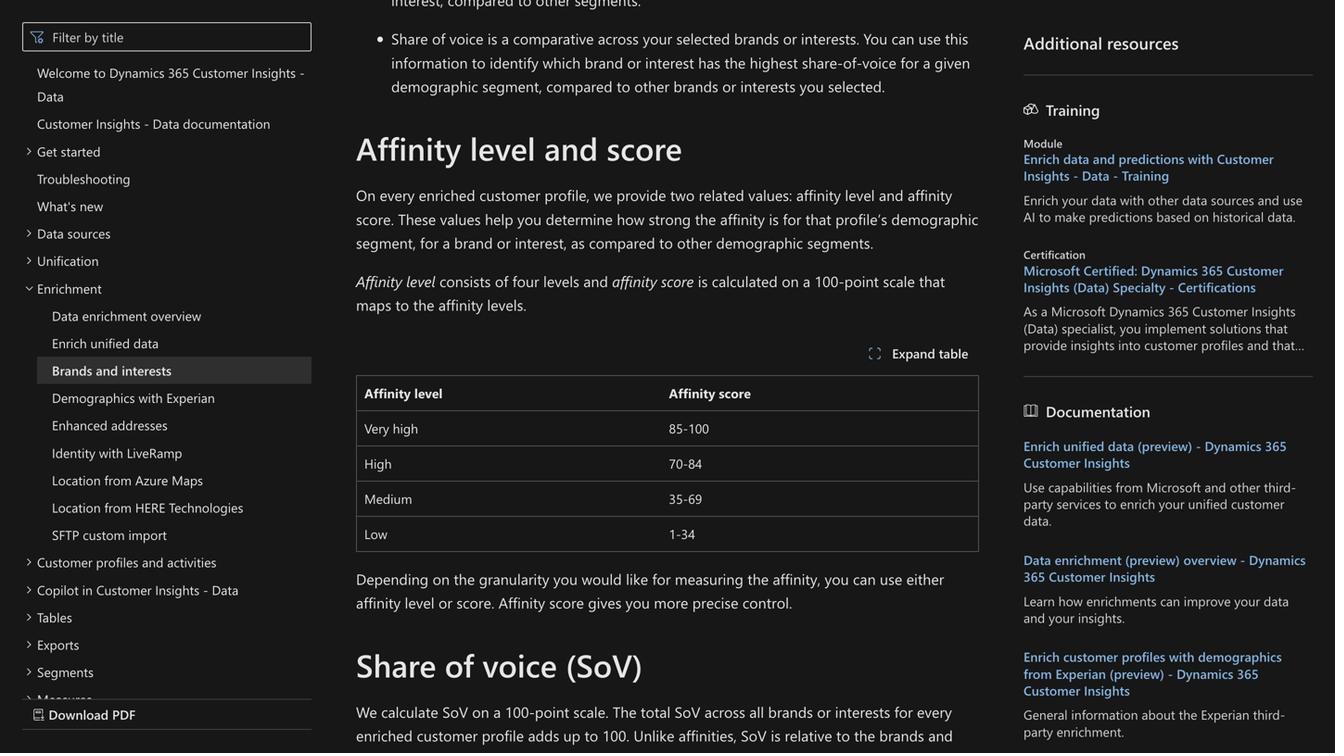Task type: describe. For each thing, give the bounding box(es) containing it.
resources
[[1107, 32, 1179, 54]]

these
[[398, 209, 436, 229]]

365 inside 'certification microsoft certified: dynamics 365 customer insights (data) specialty - certifications'
[[1202, 262, 1223, 279]]

of for is
[[432, 28, 445, 48]]

on inside is calculated on a 100-point scale that maps to the affinity levels.
[[782, 271, 799, 291]]

customer inside "welcome to dynamics 365 customer insights - data"
[[193, 64, 248, 81]]

interests.
[[801, 28, 860, 48]]

depending
[[356, 569, 429, 589]]

brands and interests link
[[37, 357, 312, 384]]

dynamics inside enrich customer profiles with demographics from experian (preview) - dynamics 365 customer insights general information about the experian third- party enrichment.
[[1177, 666, 1234, 683]]

level for affinity level consists of four levels and affinity score
[[406, 271, 435, 291]]

that inside is calculated on a 100-point scale that maps to the affinity levels.
[[919, 271, 945, 291]]

example,
[[513, 750, 572, 754]]

activities
[[167, 554, 216, 571]]

365 inside 'data enrichment (preview) overview - dynamics 365 customer insights learn how enrichments can improve your data and your insights.'
[[1024, 568, 1045, 586]]

compared inside share of voice is a comparative across your selected brands or interests. you can use this information to identify which brand or interest has the highest share-of-voice for a given demographic segment, compared to other brands or interests you selected.
[[546, 76, 613, 96]]

customer inside enrich unified data (preview) - dynamics 365 customer insights use capabilities from microsoft and other third- party services to enrich your unified customer data.
[[1231, 496, 1285, 513]]

affinity up scale
[[908, 185, 952, 205]]

location from here technologies
[[52, 499, 243, 516]]

2 horizontal spatial unified
[[1188, 496, 1228, 513]]

two
[[670, 185, 695, 205]]

import
[[128, 527, 167, 544]]

every inside the on every enriched customer profile, we provide two related values: affinity level and affinity score. these values help you determine how strong the affinity is for that profile's demographic segment, for a brand or interest, as compared to other demographic segments.
[[380, 185, 415, 205]]

customer inside enrich unified data (preview) - dynamics 365 customer insights use capabilities from microsoft and other third- party services to enrich your unified customer data.
[[1024, 454, 1080, 472]]

selected
[[676, 28, 730, 48]]

with inside enrich customer profiles with demographics from experian (preview) - dynamics 365 customer insights general information about the experian third- party enrichment.
[[1169, 649, 1195, 666]]

interests up different
[[835, 702, 890, 722]]

levels
[[543, 271, 579, 291]]

identify
[[490, 52, 539, 72]]

is inside is calculated on a 100-point scale that maps to the affinity levels.
[[698, 271, 708, 291]]

profile,
[[544, 185, 590, 205]]

additional resources
[[1024, 32, 1179, 54]]

the inside share of voice is a comparative across your selected brands or interests. you can use this information to identify which brand or interest has the highest share-of-voice for a given demographic segment, compared to other brands or interests you selected.
[[725, 52, 746, 72]]

share of voice (sov)
[[356, 644, 643, 686]]

medium
[[364, 491, 412, 508]]

data. inside module enrich data and predictions with customer insights - data - training enrich your data with other data sources and use ai to make predictions based on historical data.
[[1268, 208, 1296, 225]]

enrich for enrich unified data (preview) - dynamics 365 customer insights use capabilities from microsoft and other third- party services to enrich your unified customer data.
[[1024, 438, 1060, 455]]

with up "based"
[[1188, 150, 1213, 167]]

capabilities
[[1048, 479, 1112, 496]]

customer inside module enrich data and predictions with customer insights - data - training enrich your data with other data sources and use ai to make predictions based on historical data.
[[1217, 150, 1274, 167]]

across inside we calculate sov on a 100-point scale. the total sov across all brands or interests for every enriched customer profile adds up to 100. unlike affinities, sov is relative to the brands and interests you select. for example, the sov values for 'microsoft' can be different if the select
[[705, 702, 745, 722]]

for
[[488, 750, 509, 754]]

customer down customer profiles and activities
[[96, 582, 152, 599]]

2 vertical spatial experian
[[1201, 707, 1250, 724]]

troubleshooting
[[37, 170, 130, 187]]

sov down '100.'
[[601, 750, 627, 754]]

low
[[364, 526, 387, 543]]

overview inside 'data enrichment (preview) overview - dynamics 365 customer insights learn how enrichments can improve your data and your insights.'
[[1184, 552, 1237, 569]]

granularity
[[479, 569, 549, 589]]

overview inside table of contents tree
[[151, 307, 201, 324]]

can inside depending on the granularity you would like for measuring the affinity, you can use either affinity level or score. affinity score gives you more precise control.
[[853, 569, 876, 589]]

information inside share of voice is a comparative across your selected brands or interests. you can use this information to identify which brand or interest has the highest share-of-voice for a given demographic segment, compared to other brands or interests you selected.
[[391, 52, 468, 72]]

affinity inside depending on the granularity you would like for measuring the affinity, you can use either affinity level or score. affinity score gives you more precise control.
[[356, 593, 401, 613]]

or down selected at the top right of page
[[722, 76, 736, 96]]

all
[[749, 702, 764, 722]]

of for (sov)
[[445, 644, 474, 686]]

welcome to dynamics 365 customer insights - data link
[[22, 59, 312, 110]]

gives
[[588, 593, 622, 613]]

download pdf button
[[22, 700, 312, 730]]

your right improve
[[1234, 593, 1260, 610]]

sov down all
[[741, 726, 767, 746]]

insights.
[[1078, 610, 1125, 627]]

determine
[[546, 209, 613, 229]]

the inside the on every enriched customer profile, we provide two related values: affinity level and affinity score. these values help you determine how strong the affinity is for that profile's demographic segment, for a brand or interest, as compared to other demographic segments.
[[695, 209, 716, 229]]

location for location from here technologies
[[52, 499, 101, 516]]

table
[[939, 345, 968, 362]]

0 vertical spatial predictions
[[1119, 150, 1184, 167]]

customer up get started
[[37, 115, 92, 132]]

values inside we calculate sov on a 100-point scale. the total sov across all brands or interests for every enriched customer profile adds up to 100. unlike affinities, sov is relative to the brands and interests you select. for example, the sov values for 'microsoft' can be different if the select
[[631, 750, 671, 754]]

affinity level and score
[[356, 127, 682, 169]]

enrich unified data (preview) - dynamics 365 customer insights use capabilities from microsoft and other third- party services to enrich your unified customer data.
[[1024, 438, 1296, 530]]

the up the control.
[[748, 569, 769, 589]]

table of contents tree
[[22, 59, 312, 714]]

ai
[[1024, 208, 1035, 225]]

your inside share of voice is a comparative across your selected brands or interests. you can use this information to identify which brand or interest has the highest share-of-voice for a given demographic segment, compared to other brands or interests you selected.
[[643, 28, 672, 48]]

you left would
[[553, 569, 578, 589]]

with up addresses
[[139, 390, 163, 407]]

third- inside enrich customer profiles with demographics from experian (preview) - dynamics 365 customer insights general information about the experian third- party enrichment.
[[1253, 707, 1285, 724]]

measuring
[[675, 569, 744, 589]]

copilot in customer insights - data
[[37, 582, 239, 599]]

dynamics inside enrich unified data (preview) - dynamics 365 customer insights use capabilities from microsoft and other third- party services to enrich your unified customer data.
[[1205, 438, 1262, 455]]

level for affinity level and score
[[470, 127, 536, 169]]

very
[[364, 420, 389, 437]]

sftp
[[52, 527, 79, 544]]

sources inside module enrich data and predictions with customer insights - data - training enrich your data with other data sources and use ai to make predictions based on historical data.
[[1211, 191, 1254, 208]]

70-
[[669, 455, 688, 473]]

improve
[[1184, 593, 1231, 610]]

given
[[935, 52, 970, 72]]

data inside enrich unified data link
[[133, 335, 159, 352]]

affinity inside is calculated on a 100-point scale that maps to the affinity levels.
[[438, 295, 483, 315]]

your left insights.
[[1049, 610, 1075, 627]]

35-
[[669, 491, 688, 508]]

365 inside "welcome to dynamics 365 customer insights - data"
[[168, 64, 189, 81]]

azure
[[135, 472, 168, 489]]

sftp custom import
[[52, 527, 167, 544]]

interests inside table of contents tree
[[122, 362, 172, 379]]

insights inside "welcome to dynamics 365 customer insights - data"
[[252, 64, 296, 81]]

the left granularity on the bottom left of page
[[454, 569, 475, 589]]

insights inside 'data enrichment (preview) overview - dynamics 365 customer insights learn how enrichments can improve your data and your insights.'
[[1109, 568, 1155, 586]]

data enrichment overview
[[52, 307, 201, 324]]

enrichment for (preview)
[[1055, 552, 1122, 569]]

microsoft certified: dynamics 365 customer insights (data) specialty - certifications link
[[1024, 262, 1313, 296]]

you right affinity,
[[825, 569, 849, 589]]

on inside module enrich data and predictions with customer insights - data - training enrich your data with other data sources and use ai to make predictions based on historical data.
[[1194, 208, 1209, 225]]

services
[[1057, 496, 1101, 513]]

- inside 'data enrichment (preview) overview - dynamics 365 customer insights learn how enrichments can improve your data and your insights.'
[[1240, 552, 1246, 569]]

- inside "welcome to dynamics 365 customer insights - data"
[[299, 64, 305, 81]]

identity with liveramp link
[[37, 439, 312, 467]]

level inside depending on the granularity you would like for measuring the affinity, you can use either affinity level or score. affinity score gives you more precise control.
[[405, 593, 435, 613]]

how inside the on every enriched customer profile, we provide two related values: affinity level and affinity score. these values help you determine how strong the affinity is for that profile's demographic segment, for a brand or interest, as compared to other demographic segments.
[[617, 209, 645, 229]]

insights up started
[[96, 115, 140, 132]]

make
[[1055, 208, 1086, 225]]

brands up if
[[879, 726, 924, 746]]

insights down activities
[[155, 582, 200, 599]]

the inside enrich customer profiles with demographics from experian (preview) - dynamics 365 customer insights general information about the experian third- party enrichment.
[[1179, 707, 1197, 724]]

is inside we calculate sov on a 100-point scale. the total sov across all brands or interests for every enriched customer profile adds up to 100. unlike affinities, sov is relative to the brands and interests you select. for example, the sov values for 'microsoft' can be different if the select
[[771, 726, 781, 746]]

affinity down the on every enriched customer profile, we provide two related values: affinity level and affinity score. these values help you determine how strong the affinity is for that profile's demographic segment, for a brand or interest, as compared to other demographic segments.
[[612, 271, 657, 291]]

brands down 'has'
[[674, 76, 718, 96]]

demographics with experian link
[[37, 384, 312, 412]]

or left the 'interest'
[[627, 52, 641, 72]]

affinity right values:
[[796, 185, 841, 205]]

enrich up ai
[[1024, 150, 1060, 167]]

can inside 'data enrichment (preview) overview - dynamics 365 customer insights learn how enrichments can improve your data and your insights.'
[[1160, 593, 1180, 610]]

data down the enrich data and predictions with customer insights - data - training link on the top
[[1182, 191, 1207, 208]]

experian inside table of contents tree
[[166, 390, 215, 407]]

or inside the on every enriched customer profile, we provide two related values: affinity level and affinity score. these values help you determine how strong the affinity is for that profile's demographic segment, for a brand or interest, as compared to other demographic segments.
[[497, 233, 511, 253]]

consists
[[439, 271, 491, 291]]

the down up
[[576, 750, 597, 754]]

enrich unified data (preview) - dynamics 365 customer insights link
[[1024, 438, 1313, 472]]

enrich data and predictions with customer insights - data - training link
[[1024, 150, 1313, 184]]

specialty
[[1113, 279, 1166, 296]]

copilot
[[37, 582, 79, 599]]

your inside module enrich data and predictions with customer insights - data - training enrich your data with other data sources and use ai to make predictions based on historical data.
[[1062, 191, 1088, 208]]

group inside table of contents tree
[[37, 302, 312, 549]]

new
[[80, 197, 103, 215]]

dynamics inside "welcome to dynamics 365 customer insights - data"
[[109, 64, 164, 81]]

high
[[393, 420, 418, 437]]

on inside we calculate sov on a 100-point scale. the total sov across all brands or interests for every enriched customer profile adds up to 100. unlike affinities, sov is relative to the brands and interests you select. for example, the sov values for 'microsoft' can be different if the select
[[472, 702, 489, 722]]

segments.
[[807, 233, 873, 253]]

a up identify
[[501, 28, 509, 48]]

customer inside enrich customer profiles with demographics from experian (preview) - dynamics 365 customer insights general information about the experian third- party enrichment.
[[1024, 682, 1080, 700]]

data down enrichment
[[52, 307, 79, 324]]

you down like
[[626, 593, 650, 613]]

sov up "select."
[[442, 702, 468, 722]]

brands up relative
[[768, 702, 813, 722]]

enrich unified data link
[[37, 330, 312, 357]]

segment, inside share of voice is a comparative across your selected brands or interests. you can use this information to identify which brand or interest has the highest share-of-voice for a given demographic segment, compared to other brands or interests you selected.
[[482, 76, 542, 96]]

profile's
[[835, 209, 887, 229]]

data. inside enrich unified data (preview) - dynamics 365 customer insights use capabilities from microsoft and other third- party services to enrich your unified customer data.
[[1024, 512, 1052, 530]]

score inside depending on the granularity you would like for measuring the affinity, you can use either affinity level or score. affinity score gives you more precise control.
[[549, 593, 584, 613]]

- inside enrich customer profiles with demographics from experian (preview) - dynamics 365 customer insights general information about the experian third- party enrichment.
[[1168, 666, 1173, 683]]

1 vertical spatial predictions
[[1089, 208, 1153, 225]]

share for share of voice (sov)
[[356, 644, 436, 686]]

insights inside enrich unified data (preview) - dynamics 365 customer insights use capabilities from microsoft and other third- party services to enrich your unified customer data.
[[1084, 454, 1130, 472]]

high
[[364, 455, 392, 473]]

enrich for enrich unified data
[[52, 335, 87, 352]]

enriched inside we calculate sov on a 100-point scale. the total sov across all brands or interests for every enriched customer profile adds up to 100. unlike affinities, sov is relative to the brands and interests you select. for example, the sov values for 'microsoft' can be different if the select
[[356, 726, 413, 746]]

be
[[798, 750, 815, 754]]

100- inside is calculated on a 100-point scale that maps to the affinity levels.
[[815, 271, 844, 291]]

affinity score
[[669, 385, 751, 402]]

customer inside 'certification microsoft certified: dynamics 365 customer insights (data) specialty - certifications'
[[1227, 262, 1284, 279]]

pdf
[[112, 706, 136, 723]]

calculated
[[712, 271, 778, 291]]

profile
[[482, 726, 524, 746]]

level for affinity level
[[414, 385, 443, 402]]

1 vertical spatial of
[[495, 271, 508, 291]]

levels.
[[487, 295, 526, 315]]

insights inside 'certification microsoft certified: dynamics 365 customer insights (data) specialty - certifications'
[[1024, 279, 1070, 296]]

location for location from azure maps
[[52, 472, 101, 489]]

identity with liveramp
[[52, 444, 182, 462]]

enriched inside the on every enriched customer profile, we provide two related values: affinity level and affinity score. these values help you determine how strong the affinity is for that profile's demographic segment, for a brand or interest, as compared to other demographic segments.
[[419, 185, 475, 205]]

from inside enrich unified data (preview) - dynamics 365 customer insights use capabilities from microsoft and other third- party services to enrich your unified customer data.
[[1116, 479, 1143, 496]]

is inside share of voice is a comparative across your selected brands or interests. you can use this information to identify which brand or interest has the highest share-of-voice for a given demographic segment, compared to other brands or interests you selected.
[[488, 28, 497, 48]]

or up highest
[[783, 28, 797, 48]]

the
[[613, 702, 637, 722]]

data down welcome to dynamics 365 customer insights - data link
[[153, 115, 179, 132]]

enhanced
[[52, 417, 108, 434]]

location from azure maps
[[52, 472, 203, 489]]

85-100
[[669, 420, 709, 437]]

84
[[688, 455, 702, 473]]

(data)
[[1073, 279, 1109, 296]]

customer down sftp
[[37, 554, 92, 571]]

unification
[[37, 252, 99, 269]]

learn
[[1024, 593, 1055, 610]]

data right make
[[1091, 191, 1117, 208]]

from down identity with liveramp
[[104, 472, 132, 489]]

data inside "welcome to dynamics 365 customer insights - data"
[[37, 88, 64, 105]]

- inside enrich unified data (preview) - dynamics 365 customer insights use capabilities from microsoft and other third- party services to enrich your unified customer data.
[[1196, 438, 1201, 455]]

35-69
[[669, 491, 702, 508]]

microsoft inside 'certification microsoft certified: dynamics 365 customer insights (data) specialty - certifications'
[[1024, 262, 1080, 279]]

a left given
[[923, 52, 931, 72]]

34
[[681, 526, 695, 543]]

a inside is calculated on a 100-point scale that maps to the affinity levels.
[[803, 271, 810, 291]]

interests down the we
[[356, 750, 411, 754]]

brands up highest
[[734, 28, 779, 48]]

use inside depending on the granularity you would like for measuring the affinity, you can use either affinity level or score. affinity score gives you more precise control.
[[880, 569, 902, 589]]

the up different
[[854, 726, 875, 746]]

primary navigation
[[22, 22, 312, 731]]



Task type: locate. For each thing, give the bounding box(es) containing it.
0 horizontal spatial segment,
[[356, 233, 416, 253]]

select.
[[444, 750, 484, 754]]

the inside is calculated on a 100-point scale that maps to the affinity levels.
[[413, 295, 434, 315]]

enriched up these
[[419, 185, 475, 205]]

affinity for affinity level and score
[[356, 127, 461, 169]]

enrich
[[1120, 496, 1155, 513]]

affinity inside depending on the granularity you would like for measuring the affinity, you can use either affinity level or score. affinity score gives you more precise control.
[[499, 593, 545, 613]]

demographics
[[52, 390, 135, 407]]

customer up learn
[[1049, 568, 1106, 586]]

2 vertical spatial unified
[[1188, 496, 1228, 513]]

score. down granularity on the bottom left of page
[[457, 593, 494, 613]]

1 vertical spatial voice
[[862, 52, 896, 72]]

share for share of voice is a comparative across your selected brands or interests. you can use this information to identify which brand or interest has the highest share-of-voice for a given demographic segment, compared to other brands or interests you selected.
[[391, 28, 428, 48]]

overview up improve
[[1184, 552, 1237, 569]]

training
[[1046, 99, 1100, 119], [1122, 167, 1169, 184]]

other
[[634, 76, 669, 96], [1148, 191, 1179, 208], [677, 233, 712, 253], [1230, 479, 1260, 496]]

documentation
[[1046, 401, 1151, 421]]

level inside the on every enriched customer profile, we provide two related values: affinity level and affinity score. these values help you determine how strong the affinity is for that profile's demographic segment, for a brand or interest, as compared to other demographic segments.
[[845, 185, 875, 205]]

0 horizontal spatial data.
[[1024, 512, 1052, 530]]

Filter by title text field
[[22, 22, 312, 51]]

sov
[[442, 702, 468, 722], [675, 702, 700, 722], [741, 726, 767, 746], [601, 750, 627, 754]]

brand inside share of voice is a comparative across your selected brands or interests. you can use this information to identify which brand or interest has the highest share-of-voice for a given demographic segment, compared to other brands or interests you selected.
[[585, 52, 623, 72]]

0 horizontal spatial point
[[535, 702, 569, 722]]

location up sftp
[[52, 499, 101, 516]]

100- inside we calculate sov on a 100-point scale. the total sov across all brands or interests for every enriched customer profile adds up to 100. unlike affinities, sov is relative to the brands and interests you select. for example, the sov values for 'microsoft' can be different if the select
[[505, 702, 535, 722]]

group
[[37, 302, 312, 549]]

enrich up certification
[[1024, 191, 1059, 208]]

affinity down depending
[[356, 593, 401, 613]]

on right "based"
[[1194, 208, 1209, 225]]

0 horizontal spatial unified
[[90, 335, 130, 352]]

on
[[356, 185, 376, 205]]

0 vertical spatial overview
[[151, 307, 201, 324]]

0 horizontal spatial enrichment
[[82, 307, 147, 324]]

unified
[[90, 335, 130, 352], [1063, 438, 1104, 455], [1188, 496, 1228, 513]]

0 vertical spatial how
[[617, 209, 645, 229]]

customer
[[193, 64, 248, 81], [37, 115, 92, 132], [1217, 150, 1274, 167], [1227, 262, 1284, 279], [1024, 454, 1080, 472], [37, 554, 92, 571], [1049, 568, 1106, 586], [96, 582, 152, 599], [1024, 682, 1080, 700]]

1 vertical spatial party
[[1024, 724, 1053, 741]]

0 vertical spatial across
[[598, 28, 639, 48]]

voice left 'comparative'
[[449, 28, 483, 48]]

based
[[1156, 208, 1191, 225]]

to inside is calculated on a 100-point scale that maps to the affinity levels.
[[395, 295, 409, 315]]

1 vertical spatial enriched
[[356, 726, 413, 746]]

Search search field
[[22, 22, 312, 51]]

sources inside table of contents tree
[[67, 225, 111, 242]]

enrichment
[[82, 307, 147, 324], [1055, 552, 1122, 569]]

or inside depending on the granularity you would like for measuring the affinity, you can use either affinity level or score. affinity score gives you more precise control.
[[439, 593, 452, 613]]

insights up the documentation
[[252, 64, 296, 81]]

100-
[[815, 271, 844, 291], [505, 702, 535, 722]]

you inside share of voice is a comparative across your selected brands or interests. you can use this information to identify which brand or interest has the highest share-of-voice for a given demographic segment, compared to other brands or interests you selected.
[[800, 76, 824, 96]]

and inside enrich unified data (preview) - dynamics 365 customer insights use capabilities from microsoft and other third- party services to enrich your unified customer data.
[[1205, 479, 1226, 496]]

certification
[[1024, 247, 1086, 262]]

with left 'demographics'
[[1169, 649, 1195, 666]]

party left services
[[1024, 496, 1053, 513]]

1 location from the top
[[52, 472, 101, 489]]

1 vertical spatial (preview)
[[1125, 552, 1180, 569]]

enrichment inside table of contents tree
[[82, 307, 147, 324]]

troubleshooting link
[[22, 165, 312, 192]]

1 horizontal spatial use
[[919, 28, 941, 48]]

profiles inside enrich customer profiles with demographics from experian (preview) - dynamics 365 customer insights general information about the experian third- party enrichment.
[[1122, 649, 1166, 666]]

365 inside enrich customer profiles with demographics from experian (preview) - dynamics 365 customer insights general information about the experian third- party enrichment.
[[1237, 666, 1259, 683]]

1 vertical spatial data.
[[1024, 512, 1052, 530]]

brand right which on the top of the page
[[585, 52, 623, 72]]

can left 'be'
[[771, 750, 794, 754]]

1 vertical spatial microsoft
[[1147, 479, 1201, 496]]

third- inside enrich unified data (preview) - dynamics 365 customer insights use capabilities from microsoft and other third- party services to enrich your unified customer data.
[[1264, 479, 1296, 496]]

customer inside 'data enrichment (preview) overview - dynamics 365 customer insights learn how enrichments can improve your data and your insights.'
[[1049, 568, 1106, 586]]

sources down 'new'
[[67, 225, 111, 242]]

insights up capabilities
[[1084, 454, 1130, 472]]

experian up the general
[[1056, 666, 1106, 683]]

insights inside module enrich data and predictions with customer insights - data - training enrich your data with other data sources and use ai to make predictions based on historical data.
[[1024, 167, 1070, 184]]

1-34
[[669, 526, 695, 543]]

2 vertical spatial demographic
[[716, 233, 803, 253]]

1 horizontal spatial profiles
[[1122, 649, 1166, 666]]

from inside enrich customer profiles with demographics from experian (preview) - dynamics 365 customer insights general information about the experian third- party enrichment.
[[1024, 666, 1052, 683]]

score. inside the on every enriched customer profile, we provide two related values: affinity level and affinity score. these values help you determine how strong the affinity is for that profile's demographic segment, for a brand or interest, as compared to other demographic segments.
[[356, 209, 394, 229]]

share inside share of voice is a comparative across your selected brands or interests. you can use this information to identify which brand or interest has the highest share-of-voice for a given demographic segment, compared to other brands or interests you selected.
[[391, 28, 428, 48]]

0 horizontal spatial information
[[391, 52, 468, 72]]

1 vertical spatial sources
[[67, 225, 111, 242]]

1 vertical spatial profiles
[[1122, 649, 1166, 666]]

- inside 'certification microsoft certified: dynamics 365 customer insights (data) specialty - certifications'
[[1169, 279, 1174, 296]]

affinity down granularity on the bottom left of page
[[499, 593, 545, 613]]

profiles inside table of contents tree
[[96, 554, 138, 571]]

values:
[[748, 185, 792, 205]]

and inside we calculate sov on a 100-point scale. the total sov across all brands or interests for every enriched customer profile adds up to 100. unlike affinities, sov is relative to the brands and interests you select. for example, the sov values for 'microsoft' can be different if the select
[[928, 726, 953, 746]]

across right 'comparative'
[[598, 28, 639, 48]]

location from here technologies link
[[37, 494, 312, 522]]

the right maps
[[413, 295, 434, 315]]

enrich down learn
[[1024, 649, 1060, 666]]

is
[[488, 28, 497, 48], [769, 209, 779, 229], [698, 271, 708, 291], [771, 726, 781, 746]]

enrich for enrich customer profiles with demographics from experian (preview) - dynamics 365 customer insights general information about the experian third- party enrichment.
[[1024, 649, 1060, 666]]

or inside we calculate sov on a 100-point scale. the total sov across all brands or interests for every enriched customer profile adds up to 100. unlike affinities, sov is relative to the brands and interests you select. for example, the sov values for 'microsoft' can be different if the select
[[817, 702, 831, 722]]

0 vertical spatial microsoft
[[1024, 262, 1080, 279]]

if
[[878, 750, 887, 754]]

0 horizontal spatial values
[[440, 209, 481, 229]]

affinity up on
[[356, 127, 461, 169]]

0 vertical spatial voice
[[449, 28, 483, 48]]

0 vertical spatial 100-
[[815, 271, 844, 291]]

affinity up very high
[[364, 385, 411, 402]]

information
[[391, 52, 468, 72], [1071, 707, 1138, 724]]

unlike
[[634, 726, 675, 746]]

1 horizontal spatial overview
[[1184, 552, 1237, 569]]

party inside enrich unified data (preview) - dynamics 365 customer insights use capabilities from microsoft and other third- party services to enrich your unified customer data.
[[1024, 496, 1053, 513]]

0 horizontal spatial that
[[805, 209, 831, 229]]

or
[[783, 28, 797, 48], [627, 52, 641, 72], [722, 76, 736, 96], [497, 233, 511, 253], [439, 593, 452, 613], [817, 702, 831, 722]]

2 vertical spatial voice
[[483, 644, 557, 686]]

party inside enrich customer profiles with demographics from experian (preview) - dynamics 365 customer insights general information about the experian third- party enrichment.
[[1024, 724, 1053, 741]]

what's
[[37, 197, 76, 215]]

1 vertical spatial across
[[705, 702, 745, 722]]

enrichment for overview
[[82, 307, 147, 324]]

on right depending
[[433, 569, 450, 589]]

1 vertical spatial unified
[[1063, 438, 1104, 455]]

1 horizontal spatial how
[[1059, 593, 1083, 610]]

sov up affinities,
[[675, 702, 700, 722]]

get
[[37, 143, 57, 160]]

0 horizontal spatial profiles
[[96, 554, 138, 571]]

voice down you
[[862, 52, 896, 72]]

download pdf
[[49, 706, 136, 723]]

1 vertical spatial compared
[[589, 233, 655, 253]]

a inside the on every enriched customer profile, we provide two related values: affinity level and affinity score. these values help you determine how strong the affinity is for that profile's demographic segment, for a brand or interest, as compared to other demographic segments.
[[443, 233, 450, 253]]

1 party from the top
[[1024, 496, 1053, 513]]

with left "based"
[[1120, 191, 1144, 208]]

comparative
[[513, 28, 594, 48]]

use left this
[[919, 28, 941, 48]]

365 inside enrich unified data (preview) - dynamics 365 customer insights use capabilities from microsoft and other third- party services to enrich your unified customer data.
[[1265, 438, 1287, 455]]

0 vertical spatial brand
[[585, 52, 623, 72]]

score. inside depending on the granularity you would like for measuring the affinity, you can use either affinity level or score. affinity score gives you more precise control.
[[457, 593, 494, 613]]

customer up the general
[[1024, 682, 1080, 700]]

affinity down consists
[[438, 295, 483, 315]]

data enrichment (preview) overview - dynamics 365 customer insights link
[[1024, 552, 1313, 586]]

unified for enrich unified data
[[90, 335, 130, 352]]

1 vertical spatial share
[[356, 644, 436, 686]]

1 horizontal spatial point
[[844, 271, 879, 291]]

scale
[[883, 271, 915, 291]]

tree item
[[22, 275, 312, 549]]

1 vertical spatial location
[[52, 499, 101, 516]]

1 horizontal spatial values
[[631, 750, 671, 754]]

1 horizontal spatial enrichment
[[1055, 552, 1122, 569]]

0 vertical spatial point
[[844, 271, 879, 291]]

0 vertical spatial training
[[1046, 99, 1100, 119]]

location down identity
[[52, 472, 101, 489]]

point inside we calculate sov on a 100-point scale. the total sov across all brands or interests for every enriched customer profile adds up to 100. unlike affinities, sov is relative to the brands and interests you select. for example, the sov values for 'microsoft' can be different if the select
[[535, 702, 569, 722]]

customer inside we calculate sov on a 100-point scale. the total sov across all brands or interests for every enriched customer profile adds up to 100. unlike affinities, sov is relative to the brands and interests you select. for example, the sov values for 'microsoft' can be different if the select
[[417, 726, 478, 746]]

100
[[688, 420, 709, 437]]

other down "enrich unified data (preview) - dynamics 365 customer insights" "link"
[[1230, 479, 1260, 496]]

the right 'has'
[[725, 52, 746, 72]]

0 horizontal spatial sources
[[67, 225, 111, 242]]

0 vertical spatial compared
[[546, 76, 613, 96]]

and inside the on every enriched customer profile, we provide two related values: affinity level and affinity score. these values help you determine how strong the affinity is for that profile's demographic segment, for a brand or interest, as compared to other demographic segments.
[[879, 185, 904, 205]]

0 vertical spatial enrichment
[[82, 307, 147, 324]]

point up the 'adds'
[[535, 702, 569, 722]]

you inside the on every enriched customer profile, we provide two related values: affinity level and affinity score. these values help you determine how strong the affinity is for that profile's demographic segment, for a brand or interest, as compared to other demographic segments.
[[517, 209, 542, 229]]

0 vertical spatial of
[[432, 28, 445, 48]]

demographic inside share of voice is a comparative across your selected brands or interests. you can use this information to identify which brand or interest has the highest share-of-voice for a given demographic segment, compared to other brands or interests you selected.
[[391, 76, 478, 96]]

affinity for affinity score
[[669, 385, 715, 402]]

can right you
[[892, 28, 914, 48]]

up
[[563, 726, 580, 746]]

0 vertical spatial score.
[[356, 209, 394, 229]]

enrich customer profiles with demographics from experian (preview) - dynamics 365 customer insights general information about the experian third- party enrichment.
[[1024, 649, 1285, 741]]

can left either
[[853, 569, 876, 589]]

1 horizontal spatial microsoft
[[1147, 479, 1201, 496]]

0 vertical spatial third-
[[1264, 479, 1296, 496]]

calculate
[[381, 702, 438, 722]]

sources right "based"
[[1211, 191, 1254, 208]]

can inside we calculate sov on a 100-point scale. the total sov across all brands or interests for every enriched customer profile adds up to 100. unlike affinities, sov is relative to the brands and interests you select. for example, the sov values for 'microsoft' can be different if the select
[[771, 750, 794, 754]]

the right if
[[891, 750, 912, 754]]

69
[[688, 491, 702, 508]]

segment,
[[482, 76, 542, 96], [356, 233, 416, 253]]

measures
[[37, 691, 92, 709]]

values
[[440, 209, 481, 229], [631, 750, 671, 754]]

either
[[906, 569, 944, 589]]

0 horizontal spatial brand
[[454, 233, 493, 253]]

dynamics inside 'data enrichment (preview) overview - dynamics 365 customer insights learn how enrichments can improve your data and your insights.'
[[1249, 552, 1306, 569]]

you inside we calculate sov on a 100-point scale. the total sov across all brands or interests for every enriched customer profile adds up to 100. unlike affinities, sov is relative to the brands and interests you select. for example, the sov values for 'microsoft' can be different if the select
[[415, 750, 440, 754]]

affinity for affinity level consists of four levels and affinity score
[[356, 271, 402, 291]]

expand
[[892, 345, 935, 362]]

0 horizontal spatial enriched
[[356, 726, 413, 746]]

adds
[[528, 726, 559, 746]]

0 vertical spatial party
[[1024, 496, 1053, 513]]

1 vertical spatial that
[[919, 271, 945, 291]]

your inside enrich unified data (preview) - dynamics 365 customer insights use capabilities from microsoft and other third- party services to enrich your unified customer data.
[[1159, 496, 1185, 513]]

data enrichment overview link
[[37, 302, 312, 330]]

data inside module enrich data and predictions with customer insights - data - training enrich your data with other data sources and use ai to make predictions based on historical data.
[[1082, 167, 1110, 184]]

1 vertical spatial experian
[[1056, 666, 1106, 683]]

highest
[[750, 52, 798, 72]]

0 vertical spatial sources
[[1211, 191, 1254, 208]]

would
[[582, 569, 622, 589]]

can down the data enrichment (preview) overview - dynamics 365 customer insights link
[[1160, 593, 1180, 610]]

or down help
[[497, 233, 511, 253]]

1 horizontal spatial score.
[[457, 593, 494, 613]]

customer up historical
[[1217, 150, 1274, 167]]

1 horizontal spatial experian
[[1056, 666, 1106, 683]]

enrich customer profiles with demographics from experian (preview) - dynamics 365 customer insights link
[[1024, 649, 1313, 700]]

tree item containing enrichment
[[22, 275, 312, 549]]

started
[[61, 143, 101, 160]]

0 vertical spatial every
[[380, 185, 415, 205]]

1 horizontal spatial every
[[917, 702, 952, 722]]

enrich inside enrich unified data (preview) - dynamics 365 customer insights use capabilities from microsoft and other third- party services to enrich your unified customer data.
[[1024, 438, 1060, 455]]

0 horizontal spatial demographic
[[391, 76, 478, 96]]

365
[[168, 64, 189, 81], [1202, 262, 1223, 279], [1265, 438, 1287, 455], [1024, 568, 1045, 586], [1237, 666, 1259, 683]]

0 vertical spatial information
[[391, 52, 468, 72]]

interests up the demographics with experian
[[122, 362, 172, 379]]

1 horizontal spatial segment,
[[482, 76, 542, 96]]

strong
[[649, 209, 691, 229]]

customer inside the on every enriched customer profile, we provide two related values: affinity level and affinity score. these values help you determine how strong the affinity is for that profile's demographic segment, for a brand or interest, as compared to other demographic segments.
[[479, 185, 540, 205]]

voice for (sov)
[[483, 644, 557, 686]]

affinity for affinity level
[[364, 385, 411, 402]]

0 vertical spatial data.
[[1268, 208, 1296, 225]]

values down 'unlike'
[[631, 750, 671, 754]]

a up consists
[[443, 233, 450, 253]]

enrichment up enrichments
[[1055, 552, 1122, 569]]

score.
[[356, 209, 394, 229], [457, 593, 494, 613]]

information inside enrich customer profiles with demographics from experian (preview) - dynamics 365 customer insights general information about the experian third- party enrichment.
[[1071, 707, 1138, 724]]

party left enrichment.
[[1024, 724, 1053, 741]]

0 horizontal spatial use
[[880, 569, 902, 589]]

enrich inside enrich customer profiles with demographics from experian (preview) - dynamics 365 customer insights general information about the experian third- party enrichment.
[[1024, 649, 1060, 666]]

is up identify
[[488, 28, 497, 48]]

1 horizontal spatial brand
[[585, 52, 623, 72]]

how right learn
[[1059, 593, 1083, 610]]

1 vertical spatial training
[[1122, 167, 1169, 184]]

2 location from the top
[[52, 499, 101, 516]]

training up module
[[1046, 99, 1100, 119]]

how
[[617, 209, 645, 229], [1059, 593, 1083, 610]]

and inside 'data enrichment (preview) overview - dynamics 365 customer insights learn how enrichments can improve your data and your insights.'
[[1024, 610, 1045, 627]]

customer up the documentation
[[193, 64, 248, 81]]

use
[[1024, 479, 1045, 496]]

or up share of voice (sov)
[[439, 593, 452, 613]]

profiles
[[96, 554, 138, 571], [1122, 649, 1166, 666]]

1 vertical spatial values
[[631, 750, 671, 754]]

interests
[[740, 76, 796, 96], [122, 362, 172, 379], [835, 702, 890, 722], [356, 750, 411, 754]]

data inside 'data enrichment (preview) overview - dynamics 365 customer insights learn how enrichments can improve your data and your insights.'
[[1024, 552, 1051, 569]]

0 horizontal spatial every
[[380, 185, 415, 205]]

data up make
[[1082, 167, 1110, 184]]

score. down on
[[356, 209, 394, 229]]

1 vertical spatial use
[[1283, 191, 1303, 208]]

how inside 'data enrichment (preview) overview - dynamics 365 customer insights learn how enrichments can improve your data and your insights.'
[[1059, 593, 1083, 610]]

from up sftp custom import
[[104, 499, 132, 516]]

unified for enrich unified data (preview) - dynamics 365 customer insights use capabilities from microsoft and other third- party services to enrich your unified customer data.
[[1063, 438, 1104, 455]]

affinity down related
[[720, 209, 765, 229]]

brands
[[734, 28, 779, 48], [674, 76, 718, 96], [768, 702, 813, 722], [879, 726, 924, 746]]

use inside share of voice is a comparative across your selected brands or interests. you can use this information to identify which brand or interest has the highest share-of-voice for a given demographic segment, compared to other brands or interests you selected.
[[919, 28, 941, 48]]

brand inside the on every enriched customer profile, we provide two related values: affinity level and affinity score. these values help you determine how strong the affinity is for that profile's demographic segment, for a brand or interest, as compared to other demographic segments.
[[454, 233, 493, 253]]

in
[[82, 582, 93, 599]]

other down the enrich data and predictions with customer insights - data - training link on the top
[[1148, 191, 1179, 208]]

1 vertical spatial enrichment
[[1055, 552, 1122, 569]]

additional
[[1024, 32, 1102, 54]]

affinity
[[796, 185, 841, 205], [908, 185, 952, 205], [720, 209, 765, 229], [612, 271, 657, 291], [438, 295, 483, 315], [356, 593, 401, 613]]

to
[[472, 52, 486, 72], [94, 64, 106, 81], [617, 76, 630, 96], [1039, 208, 1051, 225], [659, 233, 673, 253], [395, 295, 409, 315], [1105, 496, 1117, 513], [585, 726, 598, 746], [836, 726, 850, 746]]

1 vertical spatial 100-
[[505, 702, 535, 722]]

1 vertical spatial demographic
[[891, 209, 978, 229]]

microsoft down make
[[1024, 262, 1080, 279]]

as
[[571, 233, 585, 253]]

0 horizontal spatial microsoft
[[1024, 262, 1080, 279]]

insights down module
[[1024, 167, 1070, 184]]

data down activities
[[212, 582, 239, 599]]

table 1 element
[[356, 376, 979, 553]]

other inside enrich unified data (preview) - dynamics 365 customer insights use capabilities from microsoft and other third- party services to enrich your unified customer data.
[[1230, 479, 1260, 496]]

that inside the on every enriched customer profile, we provide two related values: affinity level and affinity score. these values help you determine how strong the affinity is for that profile's demographic segment, for a brand or interest, as compared to other demographic segments.
[[805, 209, 831, 229]]

group containing data enrichment overview
[[37, 302, 312, 549]]

voice for is
[[449, 28, 483, 48]]

to inside "welcome to dynamics 365 customer insights - data"
[[94, 64, 106, 81]]

a inside we calculate sov on a 100-point scale. the total sov across all brands or interests for every enriched customer profile adds up to 100. unlike affinities, sov is relative to the brands and interests you select. for example, the sov values for 'microsoft' can be different if the select
[[493, 702, 501, 722]]

control.
[[743, 593, 792, 613]]

1 horizontal spatial data.
[[1268, 208, 1296, 225]]

share-
[[802, 52, 843, 72]]

dynamics
[[109, 64, 164, 81], [1141, 262, 1198, 279], [1205, 438, 1262, 455], [1249, 552, 1306, 569], [1177, 666, 1234, 683]]

on inside depending on the granularity you would like for measuring the affinity, you can use either affinity level or score. affinity score gives you more precise control.
[[433, 569, 450, 589]]

brands
[[52, 362, 92, 379]]

data down what's
[[37, 225, 64, 242]]

training up "based"
[[1122, 167, 1169, 184]]

across inside share of voice is a comparative across your selected brands or interests. you can use this information to identify which brand or interest has the highest share-of-voice for a given demographic segment, compared to other brands or interests you selected.
[[598, 28, 639, 48]]

share
[[391, 28, 428, 48], [356, 644, 436, 686]]

enrichment up enrich unified data at the top of the page
[[82, 307, 147, 324]]

insights inside enrich customer profiles with demographics from experian (preview) - dynamics 365 customer insights general information about the experian third- party enrichment.
[[1084, 682, 1130, 700]]

1 horizontal spatial training
[[1122, 167, 1169, 184]]

certified:
[[1084, 262, 1138, 279]]

that right scale
[[919, 271, 945, 291]]

2 vertical spatial (preview)
[[1110, 666, 1164, 683]]

1 vertical spatial brand
[[454, 233, 493, 253]]

0 vertical spatial location
[[52, 472, 101, 489]]

level up help
[[470, 127, 536, 169]]

1 horizontal spatial 100-
[[815, 271, 844, 291]]

0 vertical spatial unified
[[90, 335, 130, 352]]

segments
[[37, 664, 94, 681]]

0 vertical spatial use
[[919, 28, 941, 48]]

to inside the on every enriched customer profile, we provide two related values: affinity level and affinity score. these values help you determine how strong the affinity is for that profile's demographic segment, for a brand or interest, as compared to other demographic segments.
[[659, 233, 673, 253]]

compared inside the on every enriched customer profile, we provide two related values: affinity level and affinity score. these values help you determine how strong the affinity is for that profile's demographic segment, for a brand or interest, as compared to other demographic segments.
[[589, 233, 655, 253]]

to inside enrich unified data (preview) - dynamics 365 customer insights use capabilities from microsoft and other third- party services to enrich your unified customer data.
[[1105, 496, 1117, 513]]

interests inside share of voice is a comparative across your selected brands or interests. you can use this information to identify which brand or interest has the highest share-of-voice for a given demographic segment, compared to other brands or interests you selected.
[[740, 76, 796, 96]]

interests down highest
[[740, 76, 796, 96]]

with down enhanced addresses in the left of the page
[[99, 444, 123, 462]]

data right module
[[1063, 150, 1089, 167]]

enrich up brands
[[52, 335, 87, 352]]

you
[[864, 28, 888, 48]]

is left relative
[[771, 726, 781, 746]]

data inside 'data enrichment (preview) overview - dynamics 365 customer insights learn how enrichments can improve your data and your insights.'
[[1264, 593, 1289, 610]]

0 vertical spatial values
[[440, 209, 481, 229]]

1 horizontal spatial across
[[705, 702, 745, 722]]

unified inside enrich unified data link
[[90, 335, 130, 352]]

0 horizontal spatial how
[[617, 209, 645, 229]]

predictions right make
[[1089, 208, 1153, 225]]

0 horizontal spatial experian
[[166, 390, 215, 407]]

microsoft inside enrich unified data (preview) - dynamics 365 customer insights use capabilities from microsoft and other third- party services to enrich your unified customer data.
[[1147, 479, 1201, 496]]

to inside module enrich data and predictions with customer insights - data - training enrich your data with other data sources and use ai to make predictions based on historical data.
[[1039, 208, 1051, 225]]

customer inside enrich customer profiles with demographics from experian (preview) - dynamics 365 customer insights general information about the experian third- party enrichment.
[[1063, 649, 1118, 666]]

customer profiles and activities
[[37, 554, 216, 571]]

affinity up maps
[[356, 271, 402, 291]]

2 party from the top
[[1024, 724, 1053, 741]]

data down 'documentation' at the bottom of the page
[[1108, 438, 1134, 455]]

your right ai
[[1062, 191, 1088, 208]]

1 vertical spatial segment,
[[356, 233, 416, 253]]

point inside is calculated on a 100-point scale that maps to the affinity levels.
[[844, 271, 879, 291]]

customer insights - data documentation
[[37, 115, 270, 132]]

values left help
[[440, 209, 481, 229]]

a
[[501, 28, 509, 48], [923, 52, 931, 72], [443, 233, 450, 253], [803, 271, 810, 291], [493, 702, 501, 722]]

1 vertical spatial score.
[[457, 593, 494, 613]]

0 vertical spatial experian
[[166, 390, 215, 407]]

or up relative
[[817, 702, 831, 722]]

2 horizontal spatial demographic
[[891, 209, 978, 229]]

other inside the on every enriched customer profile, we provide two related values: affinity level and affinity score. these values help you determine how strong the affinity is for that profile's demographic segment, for a brand or interest, as compared to other demographic segments.
[[677, 233, 712, 253]]

different
[[819, 750, 874, 754]]

here
[[135, 499, 165, 516]]

precise
[[692, 593, 739, 613]]

can inside share of voice is a comparative across your selected brands or interests. you can use this information to identify which brand or interest has the highest share-of-voice for a given demographic segment, compared to other brands or interests you selected.
[[892, 28, 914, 48]]

values inside the on every enriched customer profile, we provide two related values: affinity level and affinity score. these values help you determine how strong the affinity is for that profile's demographic segment, for a brand or interest, as compared to other demographic segments.
[[440, 209, 481, 229]]

interest
[[645, 52, 694, 72]]

other inside share of voice is a comparative across your selected brands or interests. you can use this information to identify which brand or interest has the highest share-of-voice for a given demographic segment, compared to other brands or interests you selected.
[[634, 76, 669, 96]]

1 vertical spatial overview
[[1184, 552, 1237, 569]]

data up 'demographics'
[[1264, 593, 1289, 610]]

other inside module enrich data and predictions with customer insights - data - training enrich your data with other data sources and use ai to make predictions based on historical data.
[[1148, 191, 1179, 208]]

we
[[594, 185, 612, 205]]

is inside the on every enriched customer profile, we provide two related values: affinity level and affinity score. these values help you determine how strong the affinity is for that profile's demographic segment, for a brand or interest, as compared to other demographic segments.
[[769, 209, 779, 229]]

1 vertical spatial every
[[917, 702, 952, 722]]

maps
[[172, 472, 203, 489]]

enrich inside group
[[52, 335, 87, 352]]

data inside enrich unified data (preview) - dynamics 365 customer insights use capabilities from microsoft and other third- party services to enrich your unified customer data.
[[1108, 438, 1134, 455]]

0 horizontal spatial score.
[[356, 209, 394, 229]]

1 vertical spatial how
[[1059, 593, 1083, 610]]

1 vertical spatial third-
[[1253, 707, 1285, 724]]

data
[[37, 88, 64, 105], [153, 115, 179, 132], [1082, 167, 1110, 184], [37, 225, 64, 242], [52, 307, 79, 324], [1024, 552, 1051, 569], [212, 582, 239, 599]]

1 vertical spatial information
[[1071, 707, 1138, 724]]

1 horizontal spatial that
[[919, 271, 945, 291]]

compared down which on the top of the page
[[546, 76, 613, 96]]

of
[[432, 28, 445, 48], [495, 271, 508, 291], [445, 644, 474, 686]]

third-
[[1264, 479, 1296, 496], [1253, 707, 1285, 724]]

0 horizontal spatial training
[[1046, 99, 1100, 119]]

(preview) inside 'data enrichment (preview) overview - dynamics 365 customer insights learn how enrichments can improve your data and your insights.'
[[1125, 552, 1180, 569]]

your right enrich
[[1159, 496, 1185, 513]]

1 horizontal spatial sources
[[1211, 191, 1254, 208]]

(preview) up enrich
[[1138, 438, 1192, 455]]



Task type: vqa. For each thing, say whether or not it's contained in the screenshot.
like
yes



